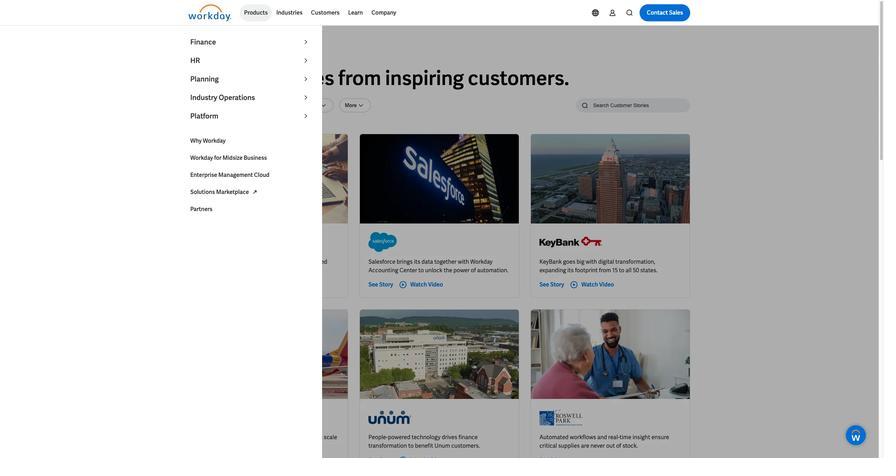 Task type: locate. For each thing, give the bounding box(es) containing it.
marketplace
[[216, 189, 249, 196]]

0 horizontal spatial hr
[[190, 56, 200, 65]]

watch video down "footprint"
[[581, 281, 614, 289]]

1 horizontal spatial see story
[[539, 281, 564, 289]]

planning button
[[186, 70, 314, 88]]

people-powered technology drives finance transformation to benefit unum customers.
[[368, 434, 480, 450]]

1 story from the left
[[379, 281, 393, 289]]

by
[[216, 258, 222, 266]]

contact
[[647, 9, 668, 16]]

workday for midsize business
[[190, 154, 267, 162]]

see down expanding
[[539, 281, 549, 289]]

1 horizontal spatial watch video
[[581, 281, 614, 289]]

2 see story link from the left
[[539, 281, 564, 289]]

to inside people-powered technology drives finance transformation to benefit unum customers.
[[408, 443, 414, 450]]

hr down finance at the top
[[190, 56, 200, 65]]

see story link
[[368, 281, 393, 289], [539, 281, 564, 289]]

workday left for
[[190, 154, 213, 162]]

platform button
[[186, 107, 314, 125]]

see down accounting
[[368, 281, 378, 289]]

scale
[[324, 434, 337, 442]]

get
[[237, 443, 246, 450]]

watch video link for center
[[399, 281, 443, 289]]

see story for keybank goes big with digital transformation, expanding its footprint from 15 to all 50 states.
[[539, 281, 564, 289]]

transformation
[[368, 443, 407, 450]]

to down data on the left bottom
[[418, 267, 424, 274]]

1 horizontal spatial with
[[586, 258, 597, 266]]

watch down "footprint"
[[581, 281, 598, 289]]

story down accounting
[[379, 281, 393, 289]]

see story link down expanding
[[539, 281, 564, 289]]

2 vertical spatial and
[[226, 443, 236, 450]]

finance button
[[186, 33, 314, 51]]

0 horizontal spatial see story link
[[368, 281, 393, 289]]

digital
[[598, 258, 614, 266]]

0 vertical spatial of
[[471, 267, 476, 274]]

2 watch video link from the left
[[570, 281, 614, 289]]

to inside the keybank goes big with digital transformation, expanding its footprint from 15 to all 50 states.
[[619, 267, 624, 274]]

0 horizontal spatial see
[[368, 281, 378, 289]]

2 watch from the left
[[581, 281, 598, 289]]

its inside the southwest airlines simplifies its hr processes to scale operations and get better access to data.
[[273, 434, 279, 442]]

transformation,
[[615, 258, 655, 266]]

1 with from the left
[[458, 258, 469, 266]]

roswell park comprehensive cancer center (roswell park cancer institute) image
[[539, 408, 582, 428]]

time
[[620, 434, 631, 442]]

enterprise
[[190, 171, 217, 179]]

2 watch video from the left
[[581, 281, 614, 289]]

2 vertical spatial its
[[273, 434, 279, 442]]

watch
[[410, 281, 427, 289], [581, 281, 598, 289]]

its inside the keybank goes big with digital transformation, expanding its footprint from 15 to all 50 states.
[[567, 267, 574, 274]]

expanding
[[539, 267, 566, 274]]

0 vertical spatial from
[[338, 65, 381, 91]]

story for accounting
[[379, 281, 393, 289]]

1 see story from the left
[[368, 281, 393, 289]]

driven
[[197, 258, 214, 266]]

and down machine
[[234, 267, 244, 274]]

2 with from the left
[[586, 258, 597, 266]]

stories
[[272, 65, 334, 91]]

see story down accounting
[[368, 281, 393, 289]]

and inside the southwest airlines simplifies its hr processes to scale operations and get better access to data.
[[226, 443, 236, 450]]

and up never
[[597, 434, 607, 442]]

0 horizontal spatial story
[[379, 281, 393, 289]]

0 horizontal spatial of
[[471, 267, 476, 274]]

1 horizontal spatial see story link
[[539, 281, 564, 289]]

1 see story link from the left
[[368, 281, 393, 289]]

story
[[379, 281, 393, 289], [550, 281, 564, 289]]

why workday link
[[186, 133, 314, 150]]

0 horizontal spatial see story
[[368, 281, 393, 289]]

data
[[422, 258, 433, 266]]

never
[[591, 443, 605, 450]]

0 vertical spatial customers.
[[468, 65, 569, 91]]

1 horizontal spatial video
[[599, 281, 614, 289]]

video down the 15
[[599, 281, 614, 289]]

1 video from the left
[[428, 281, 443, 289]]

people-
[[368, 434, 388, 442]]

its down goes
[[567, 267, 574, 274]]

2 vertical spatial workday
[[470, 258, 493, 266]]

from down digital
[[599, 267, 611, 274]]

workday
[[203, 137, 226, 145], [190, 154, 213, 162], [470, 258, 493, 266]]

with up 'power'
[[458, 258, 469, 266]]

brings
[[397, 258, 413, 266]]

products
[[244, 9, 268, 16]]

to inside salesforce brings its data together with workday accounting center to unlock the power of automation.
[[418, 267, 424, 274]]

workflows
[[570, 434, 596, 442]]

1 horizontal spatial story
[[550, 281, 564, 289]]

of inside automated workflows and real-time insight ensure critical supplies are never out of stock.
[[616, 443, 621, 450]]

1 watch video from the left
[[410, 281, 443, 289]]

and down "airlines"
[[226, 443, 236, 450]]

1 horizontal spatial of
[[616, 443, 621, 450]]

1 watch video link from the left
[[399, 281, 443, 289]]

go to the homepage image
[[189, 4, 231, 21]]

1 vertical spatial hr
[[281, 434, 288, 442]]

watch video link down "footprint"
[[570, 281, 614, 289]]

learn button
[[344, 4, 367, 21]]

watch for center
[[410, 281, 427, 289]]

1 horizontal spatial see
[[539, 281, 549, 289]]

with
[[458, 258, 469, 266], [586, 258, 597, 266]]

why
[[190, 137, 202, 145]]

midsize
[[223, 154, 243, 162]]

company
[[371, 9, 396, 16]]

cloud
[[254, 171, 269, 179]]

of right out
[[616, 443, 621, 450]]

1 vertical spatial and
[[597, 434, 607, 442]]

to
[[418, 267, 424, 274], [619, 267, 624, 274], [317, 434, 323, 442], [283, 443, 288, 450], [408, 443, 414, 450]]

simplifies
[[247, 434, 272, 442]]

workday up for
[[203, 137, 226, 145]]

2 horizontal spatial its
[[567, 267, 574, 274]]

video
[[428, 281, 443, 289], [599, 281, 614, 289]]

1 vertical spatial its
[[567, 267, 574, 274]]

workday for midsize business link
[[186, 150, 314, 167]]

watch video link down center
[[399, 281, 443, 289]]

contact sales link
[[640, 4, 690, 21]]

automation.
[[477, 267, 508, 274]]

industry
[[190, 93, 217, 102]]

2 see story from the left
[[539, 281, 564, 289]]

see story link down accounting
[[368, 281, 393, 289]]

out
[[606, 443, 615, 450]]

salesforce brings its data together with workday accounting center to unlock the power of automation.
[[368, 258, 508, 274]]

processes
[[290, 434, 316, 442]]

hr inside dropdown button
[[190, 56, 200, 65]]

see
[[368, 281, 378, 289], [539, 281, 549, 289]]

its up access
[[273, 434, 279, 442]]

0 horizontal spatial from
[[338, 65, 381, 91]]

watch down center
[[410, 281, 427, 289]]

management
[[218, 171, 253, 179]]

to left benefit at the left bottom of page
[[408, 443, 414, 450]]

1 horizontal spatial from
[[599, 267, 611, 274]]

southwest airlines simplifies its hr processes to scale operations and get better access to data.
[[197, 434, 337, 450]]

business
[[244, 154, 267, 162]]

solutions
[[190, 189, 215, 196]]

more button
[[339, 98, 371, 113]]

learn
[[348, 9, 363, 16]]

solutions marketplace
[[190, 189, 249, 196]]

1 vertical spatial customers.
[[451, 443, 480, 450]]

0 horizontal spatial its
[[273, 434, 279, 442]]

watch video
[[410, 281, 443, 289], [581, 281, 614, 289]]

0 horizontal spatial video
[[428, 281, 443, 289]]

1 watch from the left
[[410, 281, 427, 289]]

big
[[577, 258, 585, 266]]

customers.
[[468, 65, 569, 91], [451, 443, 480, 450]]

planning
[[190, 74, 219, 84]]

story down expanding
[[550, 281, 564, 289]]

1 vertical spatial from
[[599, 267, 611, 274]]

opens in a new tab image
[[250, 188, 259, 197]]

of right 'power'
[[471, 267, 476, 274]]

1 vertical spatial workday
[[190, 154, 213, 162]]

from up more button
[[338, 65, 381, 91]]

0 vertical spatial and
[[234, 267, 244, 274]]

1 horizontal spatial its
[[414, 258, 420, 266]]

keybank goes big with digital transformation, expanding its footprint from 15 to all 50 states.
[[539, 258, 658, 274]]

2 see from the left
[[539, 281, 549, 289]]

to right the 15
[[619, 267, 624, 274]]

0 vertical spatial its
[[414, 258, 420, 266]]

powered
[[388, 434, 410, 442]]

0 vertical spatial hr
[[190, 56, 200, 65]]

1 see from the left
[[368, 281, 378, 289]]

and
[[234, 267, 244, 274], [597, 434, 607, 442], [226, 443, 236, 450]]

hr
[[190, 56, 200, 65], [281, 434, 288, 442]]

video for unlock
[[428, 281, 443, 289]]

and inside automated workflows and real-time insight ensure critical supplies are never out of stock.
[[597, 434, 607, 442]]

power
[[454, 267, 470, 274]]

hr up access
[[281, 434, 288, 442]]

0 horizontal spatial with
[[458, 258, 469, 266]]

see story down expanding
[[539, 281, 564, 289]]

watch video for to
[[410, 281, 443, 289]]

its left data on the left bottom
[[414, 258, 420, 266]]

data.
[[290, 443, 303, 450]]

watch video down 'unlock' on the bottom
[[410, 281, 443, 289]]

1 horizontal spatial watch
[[581, 281, 598, 289]]

with up "footprint"
[[586, 258, 597, 266]]

and inside "driven by machine learning, pwc has reinvigorated skills tracking and capabilities."
[[234, 267, 244, 274]]

1 horizontal spatial hr
[[281, 434, 288, 442]]

0 horizontal spatial watch video link
[[399, 281, 443, 289]]

salesforce.com image
[[368, 232, 397, 252]]

with inside salesforce brings its data together with workday accounting center to unlock the power of automation.
[[458, 258, 469, 266]]

insight
[[633, 434, 650, 442]]

2 story from the left
[[550, 281, 564, 289]]

see story link for salesforce brings its data together with workday accounting center to unlock the power of automation.
[[368, 281, 393, 289]]

solutions marketplace link
[[186, 184, 314, 201]]

0 horizontal spatial watch
[[410, 281, 427, 289]]

accounting
[[368, 267, 398, 274]]

Search Customer Stories text field
[[589, 99, 676, 112]]

0 horizontal spatial watch video
[[410, 281, 443, 289]]

drives
[[442, 434, 457, 442]]

video down 'unlock' on the bottom
[[428, 281, 443, 289]]

2 video from the left
[[599, 281, 614, 289]]

1 horizontal spatial watch video link
[[570, 281, 614, 289]]

1 vertical spatial of
[[616, 443, 621, 450]]

why workday
[[190, 137, 226, 145]]

workday up automation.
[[470, 258, 493, 266]]

watch video link
[[399, 281, 443, 289], [570, 281, 614, 289]]



Task type: describe. For each thing, give the bounding box(es) containing it.
sales
[[669, 9, 683, 16]]

driven by machine learning, pwc has reinvigorated skills tracking and capabilities.
[[197, 258, 327, 274]]

0 vertical spatial workday
[[203, 137, 226, 145]]

center
[[400, 267, 417, 274]]

story for its
[[550, 281, 564, 289]]

topic
[[194, 102, 206, 109]]

automated
[[539, 434, 569, 442]]

products button
[[240, 4, 272, 21]]

watch video for from
[[581, 281, 614, 289]]

with inside the keybank goes big with digital transformation, expanding its footprint from 15 to all 50 states.
[[586, 258, 597, 266]]

learning,
[[246, 258, 268, 266]]

to left the 'scale'
[[317, 434, 323, 442]]

its inside salesforce brings its data together with workday accounting center to unlock the power of automation.
[[414, 258, 420, 266]]

all
[[626, 267, 632, 274]]

inspiring
[[385, 65, 464, 91]]

supplies
[[558, 443, 580, 450]]

industry operations button
[[186, 88, 314, 107]]

company button
[[367, 4, 401, 21]]

are
[[581, 443, 589, 450]]

keybank
[[539, 258, 562, 266]]

video for 15
[[599, 281, 614, 289]]

contact sales
[[647, 9, 683, 16]]

real-
[[608, 434, 620, 442]]

stock.
[[623, 443, 638, 450]]

50
[[633, 267, 639, 274]]

operations
[[197, 443, 225, 450]]

customers. inside people-powered technology drives finance transformation to benefit unum customers.
[[451, 443, 480, 450]]

unlock
[[425, 267, 442, 274]]

platform
[[190, 112, 218, 121]]

industry operations
[[190, 93, 255, 102]]

pwc
[[270, 258, 282, 266]]

watch for footprint
[[581, 281, 598, 289]]

enterprise management cloud
[[190, 171, 269, 179]]

of inside salesforce brings its data together with workday accounting center to unlock the power of automation.
[[471, 267, 476, 274]]

skills
[[197, 267, 210, 274]]

hr button
[[186, 51, 314, 70]]

see for keybank goes big with digital transformation, expanding its footprint from 15 to all 50 states.
[[539, 281, 549, 289]]

goes
[[563, 258, 575, 266]]

finance
[[459, 434, 478, 442]]

see for salesforce brings its data together with workday accounting center to unlock the power of automation.
[[368, 281, 378, 289]]

more
[[345, 102, 357, 109]]

from inside the keybank goes big with digital transformation, expanding its footprint from 15 to all 50 states.
[[599, 267, 611, 274]]

inspiring
[[189, 65, 268, 91]]

inspiring stories from inspiring customers.
[[189, 65, 569, 91]]

critical
[[539, 443, 557, 450]]

hr inside the southwest airlines simplifies its hr processes to scale operations and get better access to data.
[[281, 434, 288, 442]]

customers button
[[307, 4, 344, 21]]

and for skills
[[234, 267, 244, 274]]

15
[[612, 267, 618, 274]]

workday inside salesforce brings its data together with workday accounting center to unlock the power of automation.
[[470, 258, 493, 266]]

capabilities.
[[245, 267, 276, 274]]

unum
[[434, 443, 450, 450]]

ensure
[[651, 434, 669, 442]]

machine
[[223, 258, 245, 266]]

and for scale
[[226, 443, 236, 450]]

customers
[[311, 9, 340, 16]]

enterprise management cloud link
[[186, 167, 314, 184]]

see story link for keybank goes big with digital transformation, expanding its footprint from 15 to all 50 states.
[[539, 281, 564, 289]]

tracking
[[212, 267, 233, 274]]

the
[[444, 267, 452, 274]]

technology
[[412, 434, 441, 442]]

for
[[214, 154, 222, 162]]

topic button
[[189, 98, 221, 113]]

unum image
[[368, 408, 411, 428]]

partners
[[190, 206, 212, 213]]

keybank n.a. image
[[539, 232, 602, 252]]

southwest
[[197, 434, 225, 442]]

footprint
[[575, 267, 598, 274]]

industries
[[276, 9, 302, 16]]

salesforce
[[368, 258, 395, 266]]

to left data.
[[283, 443, 288, 450]]

together
[[434, 258, 457, 266]]

access
[[264, 443, 282, 450]]

see story for salesforce brings its data together with workday accounting center to unlock the power of automation.
[[368, 281, 393, 289]]

states.
[[640, 267, 658, 274]]

has
[[283, 258, 292, 266]]

operations
[[219, 93, 255, 102]]

better
[[247, 443, 263, 450]]

industries button
[[272, 4, 307, 21]]

finance
[[190, 37, 216, 47]]

watch video link for footprint
[[570, 281, 614, 289]]



Task type: vqa. For each thing, say whether or not it's contained in the screenshot.
Group in the TX Group transforms operations with an agile finance and HR system from Workday.
no



